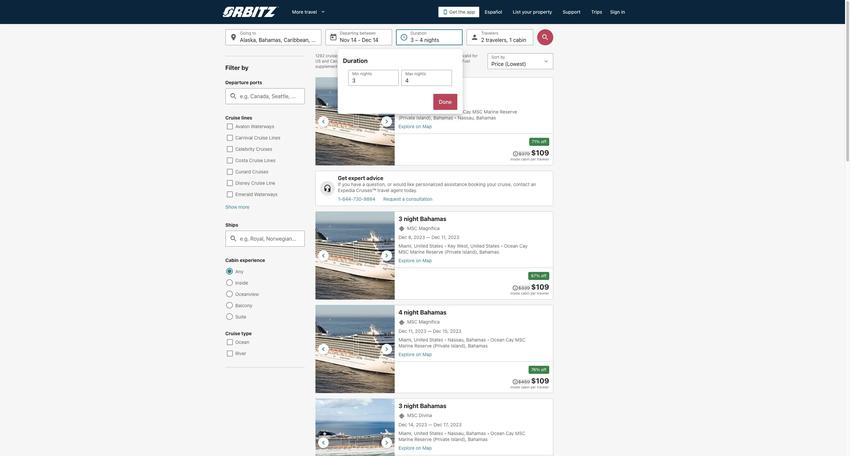 Task type: vqa. For each thing, say whether or not it's contained in the screenshot.
Reserve within the Dec 14, 2023 — Dec 17, 2023 Miami, United States • Nassau, Bahamas • Ocean Cay MSC Marine Reserve (Private Island), Bahamas Explore on Map
yes



Task type: describe. For each thing, give the bounding box(es) containing it.
travel inside "more travel" dropdown button
[[305, 9, 317, 15]]

supplement
[[316, 64, 338, 69]]

celebrity
[[236, 146, 255, 152]]

1 traveler from the top
[[537, 157, 550, 161]]

miami, for 14,
[[399, 431, 413, 437]]

cabin for 11,
[[521, 386, 530, 390]]

departure ports
[[226, 80, 262, 85]]

found
[[341, 53, 351, 58]]

lines
[[242, 115, 252, 121]]

2 horizontal spatial and
[[455, 53, 462, 58]]

explore inside the dec 8, 2023 — dec 11, 2023 miami, united states • key west, united states • ocean cay msc marine reserve (private island), bahamas explore on map
[[399, 258, 415, 264]]

2023 up key
[[448, 235, 460, 241]]

off for 3 night bahamas
[[542, 274, 547, 279]]

bahamas inside 4 night bahamas msc magnifica
[[421, 81, 447, 88]]

emerald
[[236, 192, 253, 197]]

9884
[[364, 196, 376, 202]]

- inside 1292 cruises found - prices are per traveler, available within last 24 hours and valid for us and canadian residents only. taxes, fees, and port expenses not included. fuel supplement may apply.
[[353, 53, 355, 58]]

2 14 from the left
[[373, 37, 379, 43]]

your inside get expert advice if you have a question, or would like personalized assistance booking your cruise, contact an expedia cruises™ travel agent today.
[[487, 182, 497, 187]]

inside
[[236, 280, 248, 286]]

list containing 1-844-730-9884
[[338, 196, 550, 202]]

1 horizontal spatial and
[[401, 59, 408, 64]]

in
[[622, 9, 626, 15]]

cay inside dec 11, 2023 — dec 15, 2023 miami, united states • nassau, bahamas • ocean cay msc marine reserve (private island), bahamas explore on map
[[506, 337, 514, 343]]

get for the
[[450, 9, 458, 15]]

europe,
[[312, 37, 330, 43]]

inside for 4 night bahamas
[[511, 386, 520, 390]]

last
[[429, 53, 436, 58]]

united for 11,
[[414, 244, 429, 249]]

$379 button
[[513, 151, 530, 157]]

11, inside dec 11, 2023 — dec 15, 2023 miami, united states • nassau, bahamas • ocean cay msc marine reserve (private island), bahamas explore on map
[[409, 329, 414, 334]]

valid
[[463, 53, 472, 58]]

76% off
[[532, 368, 547, 373]]

1 $109 from the top
[[532, 149, 550, 157]]

2023 right 27,
[[416, 100, 427, 106]]

reserve inside dec 14, 2023 — dec 17, 2023 miami, united states • nassau, bahamas • ocean cay msc marine reserve (private island), bahamas explore on map
[[415, 437, 432, 443]]

msc inside the dec 8, 2023 — dec 11, 2023 miami, united states • key west, united states • ocean cay msc marine reserve (private island), bahamas explore on map
[[399, 250, 409, 255]]

show next image image for night
[[383, 118, 391, 126]]

1,
[[444, 100, 447, 106]]

done button
[[434, 94, 458, 110]]

done
[[439, 99, 452, 105]]

lines for costa cruise lines
[[264, 158, 276, 163]]

1 off from the top
[[542, 139, 547, 144]]

inside cabin per traveler for 3 night bahamas
[[511, 292, 550, 296]]

dec down 4 night bahamas
[[399, 329, 407, 334]]

apply.
[[348, 64, 359, 69]]

3 for msc magnifica
[[399, 216, 403, 223]]

show previous image image for 8,
[[320, 252, 328, 260]]

may
[[339, 64, 347, 69]]

carnival cruise lines
[[236, 135, 281, 141]]

cunard cruises
[[236, 169, 269, 175]]

emerald waterways
[[236, 192, 278, 197]]

nassau, for 4 night bahamas
[[448, 337, 465, 343]]

msc magnifica image for night
[[316, 77, 395, 166]]

small image for 4 night bahamas
[[513, 151, 519, 157]]

more travel
[[292, 9, 317, 15]]

traveler for 3 night bahamas
[[537, 292, 550, 296]]

river
[[236, 351, 246, 357]]

1-844-730-9884 link
[[338, 196, 376, 202]]

dec 8, 2023 — dec 11, 2023 miami, united states • key west, united states • ocean cay msc marine reserve (private island), bahamas explore on map
[[399, 235, 528, 264]]

3 night bahamas for divina
[[399, 403, 447, 410]]

show previous image image for 11,
[[320, 346, 328, 354]]

waterways for avalon waterways
[[251, 124, 274, 129]]

any
[[236, 269, 244, 275]]

— for 15,
[[428, 329, 432, 334]]

reserve inside the dec 8, 2023 — dec 11, 2023 miami, united states • key west, united states • ocean cay msc marine reserve (private island), bahamas explore on map
[[426, 250, 444, 255]]

cabin
[[226, 258, 239, 263]]

67% off
[[532, 274, 547, 279]]

available
[[399, 53, 416, 58]]

explore on map button for night
[[399, 124, 531, 130]]

msc cruises usa image
[[399, 226, 408, 232]]

per for 11,
[[531, 386, 536, 390]]

(private inside dec 14, 2023 — dec 17, 2023 miami, united states • nassau, bahamas • ocean cay msc marine reserve (private island), bahamas explore on map
[[433, 437, 450, 443]]

divina
[[419, 413, 432, 419]]

nov 14 - dec 14
[[340, 37, 379, 43]]

balcony
[[236, 303, 253, 309]]

today.
[[405, 188, 418, 193]]

msc magnifica image for 8,
[[316, 212, 395, 300]]

united for 1,
[[414, 109, 429, 115]]

small image for 3 night bahamas
[[513, 286, 519, 292]]

residents
[[349, 59, 366, 64]]

costa
[[236, 158, 248, 163]]

an
[[531, 182, 537, 187]]

730-
[[354, 196, 364, 202]]

canadian
[[330, 59, 348, 64]]

night for 14,
[[404, 403, 419, 410]]

2023 right 15,
[[450, 329, 462, 334]]

travel inside get expert advice if you have a question, or would like personalized assistance booking your cruise, contact an expedia cruises™ travel agent today.
[[378, 188, 390, 193]]

island), inside the dec 8, 2023 — dec 11, 2023 miami, united states • key west, united states • ocean cay msc marine reserve (private island), bahamas explore on map
[[463, 250, 479, 255]]

show
[[226, 204, 237, 210]]

nov 14 - dec 14 button
[[326, 29, 392, 45]]

night inside 4 night bahamas msc magnifica
[[404, 81, 419, 88]]

off for 4 night bahamas
[[542, 368, 547, 373]]

disney
[[236, 180, 250, 186]]

per for 8,
[[531, 292, 536, 296]]

explore for dec 14, 2023 — dec 17, 2023 miami, united states • nassau, bahamas • ocean cay msc marine reserve (private island), bahamas explore on map
[[399, 446, 415, 451]]

msc inside dec 11, 2023 — dec 15, 2023 miami, united states • nassau, bahamas • ocean cay msc marine reserve (private island), bahamas explore on map
[[516, 337, 526, 343]]

island), inside dec 14, 2023 — dec 17, 2023 miami, united states • nassau, bahamas • ocean cay msc marine reserve (private island), bahamas explore on map
[[451, 437, 467, 443]]

trips link
[[586, 6, 608, 18]]

on for 27,
[[416, 124, 422, 129]]

united right the "west,"
[[471, 244, 485, 249]]

island), inside nov 27, 2023 — dec 1, 2023 miami, united states • ocean cay msc marine reserve (private island), bahamas • nassau, bahamas explore on map
[[417, 115, 433, 121]]

nassau, inside nov 27, 2023 — dec 1, 2023 miami, united states • ocean cay msc marine reserve (private island), bahamas • nassau, bahamas explore on map
[[458, 115, 475, 121]]

cruise up avalon
[[226, 115, 240, 121]]

taxes,
[[378, 59, 389, 64]]

you
[[342, 182, 350, 187]]

ocean inside dec 14, 2023 — dec 17, 2023 miami, united states • nassau, bahamas • ocean cay msc marine reserve (private island), bahamas explore on map
[[491, 431, 505, 437]]

(private inside dec 11, 2023 — dec 15, 2023 miami, united states • nassau, bahamas • ocean cay msc marine reserve (private island), bahamas explore on map
[[433, 343, 450, 349]]

map for 11,
[[423, 352, 432, 358]]

844-
[[343, 196, 354, 202]]

carnival
[[236, 135, 253, 141]]

trips
[[592, 9, 603, 15]]

0 horizontal spatial and
[[322, 59, 329, 64]]

show previous image image for night
[[320, 118, 328, 126]]

2
[[482, 37, 485, 43]]

11, inside the dec 8, 2023 — dec 11, 2023 miami, united states • key west, united states • ocean cay msc marine reserve (private island), bahamas explore on map
[[442, 235, 447, 241]]

67%
[[532, 274, 540, 279]]

states for 1,
[[430, 109, 444, 115]]

mexico
[[332, 37, 349, 43]]

contact
[[514, 182, 530, 187]]

alaska, bahamas, caribbean, europe, mexico
[[240, 37, 349, 43]]

prices
[[356, 53, 367, 58]]

ocean inside nov 27, 2023 — dec 1, 2023 miami, united states • ocean cay msc marine reserve (private island), bahamas • nassau, bahamas explore on map
[[448, 109, 462, 115]]

cruise left type
[[226, 331, 240, 337]]

cruise,
[[498, 182, 513, 187]]

sign
[[611, 9, 621, 15]]

3 – 4 nights
[[411, 37, 440, 43]]

$109 for 3 night bahamas
[[532, 283, 550, 292]]

msc magnifica for 3
[[408, 226, 440, 231]]

1
[[510, 37, 512, 43]]

not
[[437, 59, 443, 64]]

avalon
[[236, 124, 250, 129]]

alaska,
[[240, 37, 258, 43]]

more
[[292, 9, 304, 15]]

nassau, for 3 night bahamas
[[448, 431, 465, 437]]

dec 11, 2023 — dec 15, 2023 miami, united states • nassau, bahamas • ocean cay msc marine reserve (private island), bahamas explore on map
[[399, 329, 526, 358]]

cay inside dec 14, 2023 — dec 17, 2023 miami, united states • nassau, bahamas • ocean cay msc marine reserve (private island), bahamas explore on map
[[506, 431, 514, 437]]

msc inside 4 night bahamas msc magnifica
[[408, 91, 418, 97]]

español
[[485, 9, 503, 15]]

waterways for emerald waterways
[[254, 192, 278, 197]]

$339
[[519, 286, 530, 291]]

1 horizontal spatial your
[[523, 9, 532, 15]]

cruise type
[[226, 331, 252, 337]]

traveler,
[[383, 53, 398, 58]]

assistance
[[445, 182, 468, 187]]

2 travelers, 1 cabin
[[482, 37, 527, 43]]

per for night
[[531, 157, 536, 161]]

cabin inside dropdown button
[[514, 37, 527, 43]]

miami, for 11,
[[399, 337, 413, 343]]

msc inside dec 14, 2023 — dec 17, 2023 miami, united states • nassau, bahamas • ocean cay msc marine reserve (private island), bahamas explore on map
[[516, 431, 526, 437]]

explore for dec 11, 2023 — dec 15, 2023 miami, united states • nassau, bahamas • ocean cay msc marine reserve (private island), bahamas explore on map
[[399, 352, 415, 358]]

would
[[393, 182, 406, 187]]

ships
[[226, 222, 238, 228]]

cabin for night
[[521, 157, 530, 161]]

marine inside nov 27, 2023 — dec 1, 2023 miami, united states • ocean cay msc marine reserve (private island), bahamas • nassau, bahamas explore on map
[[484, 109, 499, 115]]

dec 14, 2023 — dec 17, 2023 miami, united states • nassau, bahamas • ocean cay msc marine reserve (private island), bahamas explore on map
[[399, 422, 526, 451]]

msc magnifica for 4
[[408, 320, 440, 325]]

— for 1,
[[429, 100, 433, 106]]



Task type: locate. For each thing, give the bounding box(es) containing it.
explore inside dec 14, 2023 — dec 17, 2023 miami, united states • nassau, bahamas • ocean cay msc marine reserve (private island), bahamas explore on map
[[399, 446, 415, 451]]

a up cruises™
[[363, 182, 365, 187]]

(private down 17,
[[433, 437, 450, 443]]

15,
[[443, 329, 449, 334]]

hours
[[443, 53, 454, 58]]

traveler down 71% off
[[537, 157, 550, 161]]

ocean
[[448, 109, 462, 115], [505, 244, 519, 249], [491, 337, 505, 343], [236, 340, 249, 345], [491, 431, 505, 437]]

cruises
[[326, 53, 340, 58]]

map inside nov 27, 2023 — dec 1, 2023 miami, united states • ocean cay msc marine reserve (private island), bahamas • nassau, bahamas explore on map
[[423, 124, 432, 129]]

explore for nov 27, 2023 — dec 1, 2023 miami, united states • ocean cay msc marine reserve (private island), bahamas • nassau, bahamas explore on map
[[399, 124, 415, 129]]

dec up are
[[362, 37, 372, 43]]

1 vertical spatial inside cabin per traveler
[[511, 292, 550, 296]]

app
[[467, 9, 476, 15]]

- up prices
[[358, 37, 361, 43]]

inside down small icon
[[511, 386, 520, 390]]

dec right 8,
[[432, 235, 440, 241]]

inside down $379 button
[[511, 157, 520, 161]]

nov left 27,
[[399, 100, 407, 106]]

1 vertical spatial off
[[542, 274, 547, 279]]

msc inside nov 27, 2023 — dec 1, 2023 miami, united states • ocean cay msc marine reserve (private island), bahamas • nassau, bahamas explore on map
[[473, 109, 483, 115]]

3 night bahamas up divina
[[399, 403, 447, 410]]

lines for carnival cruise lines
[[269, 135, 281, 141]]

nov up found
[[340, 37, 350, 43]]

1 vertical spatial a
[[403, 196, 405, 202]]

cruise for costa
[[249, 158, 263, 163]]

only.
[[368, 59, 376, 64]]

on inside nov 27, 2023 — dec 1, 2023 miami, united states • ocean cay msc marine reserve (private island), bahamas • nassau, bahamas explore on map
[[416, 124, 422, 129]]

0 horizontal spatial nov
[[340, 37, 350, 43]]

for
[[473, 53, 478, 58]]

united down 27,
[[414, 109, 429, 115]]

msc
[[408, 91, 418, 97], [473, 109, 483, 115], [408, 226, 418, 231], [399, 250, 409, 255], [408, 320, 418, 325], [516, 337, 526, 343], [408, 413, 418, 419], [516, 431, 526, 437]]

2 magnifica from the top
[[419, 226, 440, 231]]

miami, down 8,
[[399, 244, 413, 249]]

explore on map button down the "west,"
[[399, 258, 531, 264]]

1 msc magnifica from the top
[[408, 226, 440, 231]]

(private down 27,
[[399, 115, 416, 121]]

1 enter a number number field from the left
[[349, 70, 399, 86]]

4 on from the top
[[416, 446, 422, 451]]

agent
[[391, 188, 403, 193]]

states inside dec 14, 2023 — dec 17, 2023 miami, united states • nassau, bahamas • ocean cay msc marine reserve (private island), bahamas explore on map
[[430, 431, 444, 437]]

get up if
[[338, 175, 347, 181]]

1 vertical spatial lines
[[264, 158, 276, 163]]

caribbean,
[[284, 37, 310, 43]]

united down 14,
[[414, 431, 429, 437]]

14 up are
[[373, 37, 379, 43]]

key
[[448, 244, 456, 249]]

leading image
[[443, 9, 448, 15]]

per down 76%
[[531, 386, 536, 390]]

2 vertical spatial traveler
[[537, 386, 550, 390]]

1 miami, from the top
[[399, 109, 413, 115]]

map for 27,
[[423, 124, 432, 129]]

71%
[[532, 139, 540, 144]]

2 vertical spatial nassau,
[[448, 431, 465, 437]]

2 $109 from the top
[[532, 283, 550, 292]]

request
[[384, 196, 401, 202]]

2023 right 8,
[[414, 235, 425, 241]]

2 vertical spatial 3
[[399, 403, 403, 410]]

magnifica for 4 night bahamas
[[419, 320, 440, 325]]

experience
[[240, 258, 265, 263]]

español button
[[480, 6, 508, 18]]

2 inside from the top
[[511, 292, 520, 296]]

— for 17,
[[429, 422, 433, 428]]

and down available
[[401, 59, 408, 64]]

•
[[445, 109, 447, 115], [455, 115, 457, 121], [445, 244, 447, 249], [501, 244, 503, 249], [445, 337, 447, 343], [488, 337, 490, 343], [445, 431, 447, 437], [488, 431, 490, 437]]

miami, inside dec 11, 2023 — dec 15, 2023 miami, united states • nassau, bahamas • ocean cay msc marine reserve (private island), bahamas explore on map
[[399, 337, 413, 343]]

2 msc magnifica image from the top
[[316, 212, 395, 300]]

ports
[[250, 80, 262, 85]]

3 inside cabin per traveler from the top
[[511, 386, 550, 390]]

traveler for 4 night bahamas
[[537, 386, 550, 390]]

1 horizontal spatial get
[[450, 9, 458, 15]]

or
[[388, 182, 392, 187]]

0 vertical spatial nassau,
[[458, 115, 475, 121]]

and up the supplement
[[322, 59, 329, 64]]

cabin right "1"
[[514, 37, 527, 43]]

3 show previous image image from the top
[[320, 346, 328, 354]]

2 explore from the top
[[399, 258, 415, 264]]

3 $109 from the top
[[532, 377, 550, 386]]

1 msc magnifica image from the top
[[316, 77, 395, 166]]

3 traveler from the top
[[537, 386, 550, 390]]

type
[[242, 331, 252, 337]]

celebrity cruises
[[236, 146, 272, 152]]

27,
[[409, 100, 415, 106]]

1 vertical spatial msc magnifica
[[408, 320, 440, 325]]

filter
[[226, 64, 240, 71]]

expedia
[[338, 188, 355, 193]]

your left cruise,
[[487, 182, 497, 187]]

get right leading image
[[450, 9, 458, 15]]

2023 right 1,
[[448, 100, 460, 106]]

—
[[429, 100, 433, 106], [427, 235, 431, 241], [428, 329, 432, 334], [429, 422, 433, 428]]

1 magnifica from the top
[[419, 91, 440, 97]]

msc cruises usa image for 4
[[399, 320, 408, 326]]

0 horizontal spatial your
[[487, 182, 497, 187]]

departure
[[226, 80, 249, 85]]

night for 11,
[[404, 310, 419, 317]]

0 horizontal spatial enter a number number field
[[349, 70, 399, 86]]

united left key
[[414, 244, 429, 249]]

states down done
[[430, 109, 444, 115]]

0 vertical spatial 4
[[420, 37, 423, 43]]

your right list
[[523, 9, 532, 15]]

waterways down line
[[254, 192, 278, 197]]

bahamas inside the dec 8, 2023 — dec 11, 2023 miami, united states • key west, united states • ocean cay msc marine reserve (private island), bahamas explore on map
[[480, 250, 500, 255]]

1 map from the top
[[423, 124, 432, 129]]

2 vertical spatial msc magnifica image
[[316, 306, 395, 394]]

2 3 night bahamas from the top
[[399, 403, 447, 410]]

— for 11,
[[427, 235, 431, 241]]

(private down key
[[445, 250, 462, 255]]

waterways up carnival cruise lines
[[251, 124, 274, 129]]

magnifica inside 4 night bahamas msc magnifica
[[419, 91, 440, 97]]

1 vertical spatial nassau,
[[448, 337, 465, 343]]

search image
[[542, 33, 550, 41]]

explore inside nov 27, 2023 — dec 1, 2023 miami, united states • ocean cay msc marine reserve (private island), bahamas • nassau, bahamas explore on map
[[399, 124, 415, 129]]

states down divina
[[430, 431, 444, 437]]

duration
[[343, 57, 368, 64]]

1 night from the top
[[404, 81, 419, 88]]

4 show previous image image from the top
[[320, 439, 328, 447]]

show next image image for 14,
[[383, 439, 391, 447]]

states inside nov 27, 2023 — dec 1, 2023 miami, united states • ocean cay msc marine reserve (private island), bahamas • nassau, bahamas explore on map
[[430, 109, 444, 115]]

-
[[358, 37, 361, 43], [353, 53, 355, 58]]

request a consultation
[[384, 196, 433, 202]]

1 vertical spatial $109
[[532, 283, 550, 292]]

inside cabin per traveler
[[511, 157, 550, 161], [511, 292, 550, 296], [511, 386, 550, 390]]

reserve inside nov 27, 2023 — dec 1, 2023 miami, united states • ocean cay msc marine reserve (private island), bahamas • nassau, bahamas explore on map
[[500, 109, 518, 115]]

0 vertical spatial msc cruises usa image
[[399, 320, 408, 326]]

inside cabin per traveler for 4 night bahamas
[[511, 386, 550, 390]]

2 msc cruises usa image from the top
[[399, 414, 408, 420]]

show previous image image for 14,
[[320, 439, 328, 447]]

nov inside nov 27, 2023 — dec 1, 2023 miami, united states • ocean cay msc marine reserve (private island), bahamas • nassau, bahamas explore on map
[[399, 100, 407, 106]]

1 3 night bahamas from the top
[[399, 216, 447, 223]]

$339 button
[[513, 286, 530, 292]]

(private down 15,
[[433, 343, 450, 349]]

miami, inside dec 14, 2023 — dec 17, 2023 miami, united states • nassau, bahamas • ocean cay msc marine reserve (private island), bahamas explore on map
[[399, 431, 413, 437]]

1 vertical spatial your
[[487, 182, 497, 187]]

miami, for 8,
[[399, 244, 413, 249]]

get for expert
[[338, 175, 347, 181]]

4 explore from the top
[[399, 446, 415, 451]]

per up taxes,
[[376, 53, 382, 58]]

76%
[[532, 368, 540, 373]]

3 miami, from the top
[[399, 337, 413, 343]]

1 vertical spatial get
[[338, 175, 347, 181]]

question,
[[367, 182, 387, 187]]

magnifica right msc cruises usa icon
[[419, 226, 440, 231]]

0 vertical spatial msc magnifica
[[408, 226, 440, 231]]

3 – 4 nights button
[[396, 29, 463, 45]]

24
[[437, 53, 442, 58]]

0 horizontal spatial a
[[363, 182, 365, 187]]

2 small image from the top
[[513, 286, 519, 292]]

support
[[563, 9, 581, 15]]

0 vertical spatial inside
[[511, 157, 520, 161]]

marine inside the dec 8, 2023 — dec 11, 2023 miami, united states • key west, united states • ocean cay msc marine reserve (private island), bahamas explore on map
[[410, 250, 425, 255]]

1 small image from the top
[[513, 151, 519, 157]]

2 on from the top
[[416, 258, 422, 264]]

the
[[459, 9, 466, 15]]

on inside the dec 8, 2023 — dec 11, 2023 miami, united states • key west, united states • ocean cay msc marine reserve (private island), bahamas explore on map
[[416, 258, 422, 264]]

cruises™
[[357, 188, 377, 193]]

— inside the dec 8, 2023 — dec 11, 2023 miami, united states • key west, united states • ocean cay msc marine reserve (private island), bahamas explore on map
[[427, 235, 431, 241]]

2023 down 4 night bahamas
[[415, 329, 427, 334]]

reserve inside dec 11, 2023 — dec 15, 2023 miami, united states • nassau, bahamas • ocean cay msc marine reserve (private island), bahamas explore on map
[[415, 343, 432, 349]]

0 horizontal spatial get
[[338, 175, 347, 181]]

$109 down 67% off
[[532, 283, 550, 292]]

by
[[242, 64, 249, 71]]

dec left 14,
[[399, 422, 407, 428]]

enter a number number field down expenses
[[402, 70, 452, 86]]

1 vertical spatial 11,
[[409, 329, 414, 334]]

nov inside button
[[340, 37, 350, 43]]

port
[[409, 59, 417, 64]]

1 horizontal spatial 11,
[[442, 235, 447, 241]]

14
[[351, 37, 357, 43], [373, 37, 379, 43]]

nov for nov 14 - dec 14
[[340, 37, 350, 43]]

map inside dec 14, 2023 — dec 17, 2023 miami, united states • nassau, bahamas • ocean cay msc marine reserve (private island), bahamas explore on map
[[423, 446, 432, 451]]

show previous image image
[[320, 118, 328, 126], [320, 252, 328, 260], [320, 346, 328, 354], [320, 439, 328, 447]]

1 explore from the top
[[399, 124, 415, 129]]

1 explore on map button from the top
[[399, 124, 531, 130]]

miami, down 27,
[[399, 109, 413, 115]]

8,
[[409, 235, 413, 241]]

united for 17,
[[414, 431, 429, 437]]

1 msc cruises usa image from the top
[[399, 320, 408, 326]]

3 night bahamas down consultation
[[399, 216, 447, 223]]

1 vertical spatial 3 night bahamas
[[399, 403, 447, 410]]

1 vertical spatial traveler
[[537, 292, 550, 296]]

enter a number number field down only.
[[349, 70, 399, 86]]

traveler
[[537, 157, 550, 161], [537, 292, 550, 296], [537, 386, 550, 390]]

0 vertical spatial nov
[[340, 37, 350, 43]]

1 vertical spatial waterways
[[254, 192, 278, 197]]

2 show previous image image from the top
[[320, 252, 328, 260]]

(private inside the dec 8, 2023 — dec 11, 2023 miami, united states • key west, united states • ocean cay msc marine reserve (private island), bahamas explore on map
[[445, 250, 462, 255]]

cay
[[463, 109, 472, 115], [520, 244, 528, 249], [506, 337, 514, 343], [506, 431, 514, 437]]

0 vertical spatial your
[[523, 9, 532, 15]]

states inside dec 11, 2023 — dec 15, 2023 miami, united states • nassau, bahamas • ocean cay msc marine reserve (private island), bahamas explore on map
[[430, 337, 444, 343]]

list
[[338, 196, 550, 202]]

cruises down carnival cruise lines
[[256, 146, 272, 152]]

1 vertical spatial 3
[[399, 216, 403, 223]]

expert
[[349, 175, 365, 181]]

3 map from the top
[[423, 352, 432, 358]]

- up residents
[[353, 53, 355, 58]]

0 horizontal spatial -
[[353, 53, 355, 58]]

3 show next image image from the top
[[383, 346, 391, 354]]

dec inside button
[[362, 37, 372, 43]]

0 horizontal spatial travel
[[305, 9, 317, 15]]

island),
[[417, 115, 433, 121], [463, 250, 479, 255], [451, 343, 467, 349], [451, 437, 467, 443]]

explore on map button down 1,
[[399, 124, 531, 130]]

3 night bahamas for magnifica
[[399, 216, 447, 223]]

explore on map button for 14,
[[399, 446, 531, 452]]

2 vertical spatial inside
[[511, 386, 520, 390]]

united inside dec 11, 2023 — dec 15, 2023 miami, united states • nassau, bahamas • ocean cay msc marine reserve (private island), bahamas explore on map
[[414, 337, 429, 343]]

0 vertical spatial a
[[363, 182, 365, 187]]

map inside dec 11, 2023 — dec 15, 2023 miami, united states • nassau, bahamas • ocean cay msc marine reserve (private island), bahamas explore on map
[[423, 352, 432, 358]]

dec left 15,
[[433, 329, 442, 334]]

small image
[[513, 379, 519, 385]]

0 vertical spatial msc magnifica image
[[316, 77, 395, 166]]

states for 17,
[[430, 431, 444, 437]]

miami, down 4 night bahamas
[[399, 337, 413, 343]]

cruise for carnival
[[254, 135, 268, 141]]

dec inside nov 27, 2023 — dec 1, 2023 miami, united states • ocean cay msc marine reserve (private island), bahamas • nassau, bahamas explore on map
[[434, 100, 443, 106]]

night for 8,
[[404, 216, 419, 223]]

per
[[376, 53, 382, 58], [531, 157, 536, 161], [531, 292, 536, 296], [531, 386, 536, 390]]

states left key
[[430, 244, 444, 249]]

(private
[[399, 115, 416, 121], [445, 250, 462, 255], [433, 343, 450, 349], [433, 437, 450, 443]]

$109 for 4 night bahamas
[[532, 377, 550, 386]]

3 explore from the top
[[399, 352, 415, 358]]

$109
[[532, 149, 550, 157], [532, 283, 550, 292], [532, 377, 550, 386]]

cunard
[[236, 169, 251, 175]]

3 msc magnifica image from the top
[[316, 306, 395, 394]]

show more button
[[226, 204, 305, 210]]

fuel
[[463, 59, 471, 64]]

dec left 8,
[[399, 235, 407, 241]]

get inside get expert advice if you have a question, or would like personalized assistance booking your cruise, contact an expedia cruises™ travel agent today.
[[338, 175, 347, 181]]

per down 71% at the top of the page
[[531, 157, 536, 161]]

united inside nov 27, 2023 — dec 1, 2023 miami, united states • ocean cay msc marine reserve (private island), bahamas • nassau, bahamas explore on map
[[414, 109, 429, 115]]

1 vertical spatial msc cruises usa image
[[399, 414, 408, 420]]

marine inside dec 11, 2023 — dec 15, 2023 miami, united states • nassau, bahamas • ocean cay msc marine reserve (private island), bahamas explore on map
[[399, 343, 414, 349]]

travel down or
[[378, 188, 390, 193]]

2 map from the top
[[423, 258, 432, 264]]

4 show next image image from the top
[[383, 439, 391, 447]]

states down 15,
[[430, 337, 444, 343]]

1 on from the top
[[416, 124, 422, 129]]

per down 67%
[[531, 292, 536, 296]]

2 miami, from the top
[[399, 244, 413, 249]]

map inside the dec 8, 2023 — dec 11, 2023 miami, united states • key west, united states • ocean cay msc marine reserve (private island), bahamas explore on map
[[423, 258, 432, 264]]

disney cruise line
[[236, 180, 275, 186]]

island), inside dec 11, 2023 — dec 15, 2023 miami, united states • nassau, bahamas • ocean cay msc marine reserve (private island), bahamas explore on map
[[451, 343, 467, 349]]

have
[[351, 182, 362, 187]]

dec left 1,
[[434, 100, 443, 106]]

show more
[[226, 204, 250, 210]]

4 miami, from the top
[[399, 431, 413, 437]]

1 horizontal spatial a
[[403, 196, 405, 202]]

— inside nov 27, 2023 — dec 1, 2023 miami, united states • ocean cay msc marine reserve (private island), bahamas • nassau, bahamas explore on map
[[429, 100, 433, 106]]

miami, for 27,
[[399, 109, 413, 115]]

msc magnifica image for 11,
[[316, 306, 395, 394]]

inside
[[511, 157, 520, 161], [511, 292, 520, 296], [511, 386, 520, 390]]

marine inside dec 14, 2023 — dec 17, 2023 miami, united states • nassau, bahamas • ocean cay msc marine reserve (private island), bahamas explore on map
[[399, 437, 414, 443]]

show next image image
[[383, 118, 391, 126], [383, 252, 391, 260], [383, 346, 391, 354], [383, 439, 391, 447]]

magnifica down 4 night bahamas
[[419, 320, 440, 325]]

ocean inside dec 11, 2023 — dec 15, 2023 miami, united states • nassau, bahamas • ocean cay msc marine reserve (private island), bahamas explore on map
[[491, 337, 505, 343]]

4 inside 4 night bahamas msc magnifica
[[399, 81, 403, 88]]

3 inside from the top
[[511, 386, 520, 390]]

4 night from the top
[[404, 403, 419, 410]]

0 vertical spatial small image
[[513, 151, 519, 157]]

are
[[368, 53, 374, 58]]

— right 8,
[[427, 235, 431, 241]]

like
[[408, 182, 415, 187]]

1 vertical spatial cruises
[[252, 169, 269, 175]]

0 vertical spatial 3
[[411, 37, 414, 43]]

1 horizontal spatial travel
[[378, 188, 390, 193]]

0 horizontal spatial 14
[[351, 37, 357, 43]]

united down 4 night bahamas
[[414, 337, 429, 343]]

cabin experience
[[226, 258, 265, 263]]

1 inside cabin per traveler from the top
[[511, 157, 550, 161]]

2 night from the top
[[404, 216, 419, 223]]

0 vertical spatial waterways
[[251, 124, 274, 129]]

traveler down 67% off
[[537, 292, 550, 296]]

states right the "west,"
[[486, 244, 500, 249]]

off right 71% at the top of the page
[[542, 139, 547, 144]]

lines down "avalon waterways"
[[269, 135, 281, 141]]

and up included.
[[455, 53, 462, 58]]

cabin down $459 at right bottom
[[521, 386, 530, 390]]

1 inside from the top
[[511, 157, 520, 161]]

$109 down 71% off
[[532, 149, 550, 157]]

msc cruises usa image left divina
[[399, 414, 408, 420]]

3 explore on map button from the top
[[399, 352, 531, 358]]

–
[[416, 37, 419, 43]]

2023 down msc divina
[[416, 422, 428, 428]]

traveler down 76% off
[[537, 386, 550, 390]]

explore on map button down 15,
[[399, 352, 531, 358]]

off right 67%
[[542, 274, 547, 279]]

msc cruises usa image
[[399, 320, 408, 326], [399, 414, 408, 420]]

explore on map button for 8,
[[399, 258, 531, 264]]

— down divina
[[429, 422, 433, 428]]

sign in button
[[608, 6, 628, 18]]

0 vertical spatial get
[[450, 9, 458, 15]]

on inside dec 14, 2023 — dec 17, 2023 miami, united states • nassau, bahamas • ocean cay msc marine reserve (private island), bahamas explore on map
[[416, 446, 422, 451]]

— inside dec 11, 2023 — dec 15, 2023 miami, united states • nassau, bahamas • ocean cay msc marine reserve (private island), bahamas explore on map
[[428, 329, 432, 334]]

inside cabin per traveler down $339
[[511, 292, 550, 296]]

4 map from the top
[[423, 446, 432, 451]]

msc divina image
[[316, 399, 395, 457]]

4 explore on map button from the top
[[399, 446, 531, 452]]

1 horizontal spatial -
[[358, 37, 361, 43]]

filter by
[[226, 64, 249, 71]]

msc magnifica image
[[316, 77, 395, 166], [316, 212, 395, 300], [316, 306, 395, 394]]

reserve
[[500, 109, 518, 115], [426, 250, 444, 255], [415, 343, 432, 349], [415, 437, 432, 443]]

explore inside dec 11, 2023 — dec 15, 2023 miami, united states • nassau, bahamas • ocean cay msc marine reserve (private island), bahamas explore on map
[[399, 352, 415, 358]]

a inside list
[[403, 196, 405, 202]]

cabin down $379
[[521, 157, 530, 161]]

0 vertical spatial off
[[542, 139, 547, 144]]

show next image image for 11,
[[383, 346, 391, 354]]

2 vertical spatial inside cabin per traveler
[[511, 386, 550, 390]]

4 for 4 night bahamas
[[399, 310, 403, 317]]

0 horizontal spatial 11,
[[409, 329, 414, 334]]

consultation
[[406, 196, 433, 202]]

request a consultation link
[[384, 196, 433, 202]]

explore on map button for 11,
[[399, 352, 531, 358]]

inside for 3 night bahamas
[[511, 292, 520, 296]]

list your property link
[[508, 6, 558, 18]]

17,
[[444, 422, 449, 428]]

united inside dec 14, 2023 — dec 17, 2023 miami, united states • nassau, bahamas • ocean cay msc marine reserve (private island), bahamas explore on map
[[414, 431, 429, 437]]

(private inside nov 27, 2023 — dec 1, 2023 miami, united states • ocean cay msc marine reserve (private island), bahamas • nassau, bahamas explore on map
[[399, 115, 416, 121]]

ocean inside the dec 8, 2023 — dec 11, 2023 miami, united states • key west, united states • ocean cay msc marine reserve (private island), bahamas explore on map
[[505, 244, 519, 249]]

cabin down $339
[[521, 292, 530, 296]]

magnifica up done
[[419, 91, 440, 97]]

3 on from the top
[[416, 352, 422, 358]]

magnifica for 3 night bahamas
[[419, 226, 440, 231]]

2 vertical spatial off
[[542, 368, 547, 373]]

travel
[[305, 9, 317, 15], [378, 188, 390, 193]]

united for 15,
[[414, 337, 429, 343]]

1 horizontal spatial enter a number number field
[[402, 70, 452, 86]]

2023 right 17,
[[451, 422, 462, 428]]

msc magnifica up 8,
[[408, 226, 440, 231]]

1 horizontal spatial 14
[[373, 37, 379, 43]]

4 inside "3 – 4 nights" "dropdown button"
[[420, 37, 423, 43]]

cay inside nov 27, 2023 — dec 1, 2023 miami, united states • ocean cay msc marine reserve (private island), bahamas • nassau, bahamas explore on map
[[463, 109, 472, 115]]

$459
[[519, 379, 530, 385]]

cay inside the dec 8, 2023 — dec 11, 2023 miami, united states • key west, united states • ocean cay msc marine reserve (private island), bahamas explore on map
[[520, 244, 528, 249]]

miami, down 14,
[[399, 431, 413, 437]]

msc cruises usa image down 4 night bahamas
[[399, 320, 408, 326]]

cabin for 8,
[[521, 292, 530, 296]]

cruises down costa cruise lines
[[252, 169, 269, 175]]

nassau, inside dec 11, 2023 — dec 15, 2023 miami, united states • nassau, bahamas • ocean cay msc marine reserve (private island), bahamas explore on map
[[448, 337, 465, 343]]

1 show previous image image from the top
[[320, 118, 328, 126]]

states for 11,
[[430, 244, 444, 249]]

msc divina
[[408, 413, 432, 419]]

1 show next image image from the top
[[383, 118, 391, 126]]

per inside 1292 cruises found - prices are per traveler, available within last 24 hours and valid for us and canadian residents only. taxes, fees, and port expenses not included. fuel supplement may apply.
[[376, 53, 382, 58]]

nassau, inside dec 14, 2023 — dec 17, 2023 miami, united states • nassau, bahamas • ocean cay msc marine reserve (private island), bahamas explore on map
[[448, 431, 465, 437]]

cruises for celebrity cruises
[[256, 146, 272, 152]]

on for 11,
[[416, 352, 422, 358]]

1 vertical spatial 4
[[399, 81, 403, 88]]

on
[[416, 124, 422, 129], [416, 258, 422, 264], [416, 352, 422, 358], [416, 446, 422, 451]]

0 vertical spatial cruises
[[256, 146, 272, 152]]

1 vertical spatial travel
[[378, 188, 390, 193]]

3 inside "dropdown button"
[[411, 37, 414, 43]]

us
[[316, 59, 321, 64]]

msc magnifica down 4 night bahamas
[[408, 320, 440, 325]]

14 right mexico
[[351, 37, 357, 43]]

2 msc magnifica from the top
[[408, 320, 440, 325]]

suite
[[236, 314, 246, 320]]

14,
[[409, 422, 415, 428]]

Enter a number number field
[[349, 70, 399, 86], [402, 70, 452, 86]]

0 vertical spatial $109
[[532, 149, 550, 157]]

cruise up emerald waterways
[[251, 180, 265, 186]]

1 vertical spatial msc magnifica image
[[316, 212, 395, 300]]

2 vertical spatial 4
[[399, 310, 403, 317]]

2 explore on map button from the top
[[399, 258, 531, 264]]

cruise down "avalon waterways"
[[254, 135, 268, 141]]

orbitz logo image
[[223, 7, 279, 17]]

— inside dec 14, 2023 — dec 17, 2023 miami, united states • nassau, bahamas • ocean cay msc marine reserve (private island), bahamas explore on map
[[429, 422, 433, 428]]

map for 14,
[[423, 446, 432, 451]]

0 vertical spatial -
[[358, 37, 361, 43]]

0 vertical spatial magnifica
[[419, 91, 440, 97]]

1 vertical spatial magnifica
[[419, 226, 440, 231]]

2 show next image image from the top
[[383, 252, 391, 260]]

0 vertical spatial lines
[[269, 135, 281, 141]]

3 for msc divina
[[399, 403, 403, 410]]

expenses
[[418, 59, 436, 64]]

cruises for cunard cruises
[[252, 169, 269, 175]]

inside down $339 button
[[511, 292, 520, 296]]

waterways
[[251, 124, 274, 129], [254, 192, 278, 197]]

nov for nov 27, 2023 — dec 1, 2023 miami, united states • ocean cay msc marine reserve (private island), bahamas • nassau, bahamas explore on map
[[399, 100, 407, 106]]

1 vertical spatial nov
[[399, 100, 407, 106]]

off right 76%
[[542, 368, 547, 373]]

small image
[[513, 151, 519, 157], [513, 286, 519, 292]]

lines down celebrity cruises
[[264, 158, 276, 163]]

3 night from the top
[[404, 310, 419, 317]]

travel right more
[[305, 9, 317, 15]]

states for 15,
[[430, 337, 444, 343]]

cruise for disney
[[251, 180, 265, 186]]

0 vertical spatial travel
[[305, 9, 317, 15]]

nights
[[425, 37, 440, 43]]

0 vertical spatial traveler
[[537, 157, 550, 161]]

1 vertical spatial inside
[[511, 292, 520, 296]]

0 vertical spatial inside cabin per traveler
[[511, 157, 550, 161]]

dec left 17,
[[434, 422, 443, 428]]

cruise down celebrity cruises
[[249, 158, 263, 163]]

71% off
[[532, 139, 547, 144]]

3 magnifica from the top
[[419, 320, 440, 325]]

on inside dec 11, 2023 — dec 15, 2023 miami, united states • nassau, bahamas • ocean cay msc marine reserve (private island), bahamas explore on map
[[416, 352, 422, 358]]

2 traveler from the top
[[537, 292, 550, 296]]

$109 down 76% off
[[532, 377, 550, 386]]

a inside get expert advice if you have a question, or would like personalized assistance booking your cruise, contact an expedia cruises™ travel agent today.
[[363, 182, 365, 187]]

0 vertical spatial 11,
[[442, 235, 447, 241]]

inside cabin per traveler down $379
[[511, 157, 550, 161]]

inside cabin per traveler down $459 at right bottom
[[511, 386, 550, 390]]

msc cruises usa image for 3
[[399, 414, 408, 420]]

2 vertical spatial $109
[[532, 377, 550, 386]]

show next image image for 8,
[[383, 252, 391, 260]]

2 enter a number number field from the left
[[402, 70, 452, 86]]

- inside button
[[358, 37, 361, 43]]

2 vertical spatial magnifica
[[419, 320, 440, 325]]

1 14 from the left
[[351, 37, 357, 43]]

spotlight icon image
[[324, 185, 332, 193]]

2 off from the top
[[542, 274, 547, 279]]

explore
[[399, 124, 415, 129], [399, 258, 415, 264], [399, 352, 415, 358], [399, 446, 415, 451]]

3 off from the top
[[542, 368, 547, 373]]

2 inside cabin per traveler from the top
[[511, 292, 550, 296]]

4 for 4 night bahamas msc magnifica
[[399, 81, 403, 88]]

— left 15,
[[428, 329, 432, 334]]

miami,
[[399, 109, 413, 115], [399, 244, 413, 249], [399, 337, 413, 343], [399, 431, 413, 437]]

msc magnifica
[[408, 226, 440, 231], [408, 320, 440, 325]]

1 horizontal spatial nov
[[399, 100, 407, 106]]

miami, inside nov 27, 2023 — dec 1, 2023 miami, united states • ocean cay msc marine reserve (private island), bahamas • nassau, bahamas explore on map
[[399, 109, 413, 115]]

1 vertical spatial -
[[353, 53, 355, 58]]

0 vertical spatial 3 night bahamas
[[399, 216, 447, 223]]

1 vertical spatial small image
[[513, 286, 519, 292]]

miami, inside the dec 8, 2023 — dec 11, 2023 miami, united states • key west, united states • ocean cay msc marine reserve (private island), bahamas explore on map
[[399, 244, 413, 249]]

on for 14,
[[416, 446, 422, 451]]



